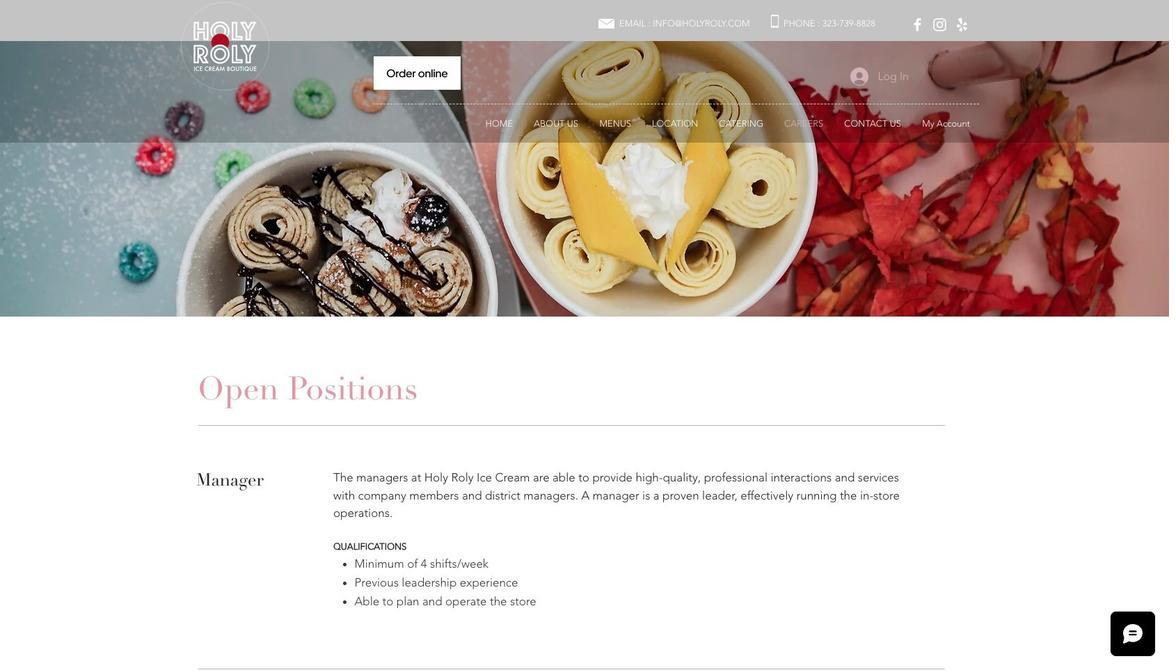 Task type: locate. For each thing, give the bounding box(es) containing it.
white facebook icon image
[[909, 16, 927, 33]]

white yelp icon image
[[954, 16, 971, 33]]

white instagram icon image
[[932, 16, 949, 33]]



Task type: describe. For each thing, give the bounding box(es) containing it.
main_boutique 2.png image
[[181, 2, 269, 91]]

social bar element
[[909, 16, 971, 33]]

wix chat element
[[1104, 605, 1170, 670]]



